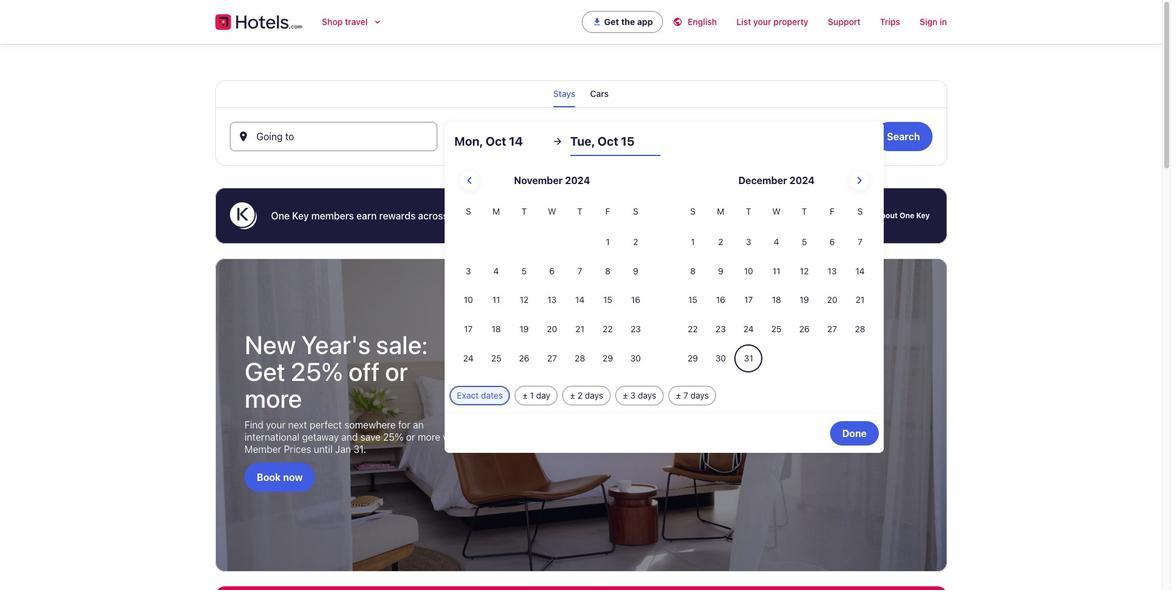 Task type: vqa. For each thing, say whether or not it's contained in the screenshot.


Task type: locate. For each thing, give the bounding box(es) containing it.
29 up ± 2 days
[[603, 353, 613, 364]]

1 vertical spatial 28
[[575, 353, 585, 364]]

29 inside december 2024 element
[[688, 353, 698, 364]]

1 horizontal spatial 17 button
[[735, 286, 763, 314]]

1 inside november 2024 element
[[606, 237, 610, 247]]

1 horizontal spatial 23
[[716, 324, 726, 334]]

30 button
[[622, 345, 650, 373], [707, 345, 735, 373]]

30 button inside december 2024 element
[[707, 345, 735, 373]]

f for december 2024
[[830, 206, 835, 217]]

2 23 button from the left
[[707, 316, 735, 343]]

8 button
[[594, 257, 622, 285], [679, 257, 707, 285]]

28 inside december 2024 element
[[855, 324, 865, 334]]

1 29 button from the left
[[594, 345, 622, 373]]

9
[[633, 266, 638, 276], [718, 266, 723, 276]]

17 inside november 2024 element
[[464, 324, 473, 334]]

f for november 2024
[[605, 206, 610, 217]]

1 vertical spatial 11 button
[[482, 286, 510, 314]]

7 right '± 3 days'
[[683, 390, 688, 401]]

1 vertical spatial 28 button
[[566, 345, 594, 373]]

1 horizontal spatial 25
[[771, 324, 782, 334]]

4 ± from the left
[[676, 390, 681, 401]]

± left day
[[522, 390, 528, 401]]

0 horizontal spatial 17
[[464, 324, 473, 334]]

trips link
[[870, 10, 910, 34]]

25% left the off
[[290, 356, 343, 387]]

1 horizontal spatial 24 button
[[735, 316, 763, 343]]

1 vertical spatial 27
[[547, 353, 557, 364]]

2 23 from the left
[[716, 324, 726, 334]]

28 for 28 button to the bottom
[[575, 353, 585, 364]]

expedia,
[[451, 210, 489, 221]]

6 button
[[818, 228, 846, 256], [538, 257, 566, 285]]

earn
[[356, 210, 377, 221]]

1 horizontal spatial 17
[[744, 295, 753, 305]]

26
[[799, 324, 810, 334], [519, 353, 529, 364]]

28 for 28 button to the right
[[855, 324, 865, 334]]

2 30 button from the left
[[707, 345, 735, 373]]

2 horizontal spatial 1
[[691, 237, 695, 247]]

dates
[[481, 390, 503, 401]]

1 30 button from the left
[[622, 345, 650, 373]]

1 23 from the left
[[631, 324, 641, 334]]

7 button inside november 2024 element
[[566, 257, 594, 285]]

15 button
[[594, 286, 622, 314], [679, 286, 707, 314]]

0 horizontal spatial 26
[[519, 353, 529, 364]]

0 horizontal spatial 22
[[603, 324, 613, 334]]

6 inside december 2024 element
[[830, 237, 835, 247]]

2 horizontal spatial days
[[691, 390, 709, 401]]

somewhere
[[344, 420, 395, 431]]

and left 'vrbo'
[[549, 210, 566, 221]]

prices
[[284, 444, 311, 455]]

± right '± 3 days'
[[676, 390, 681, 401]]

5 inside december 2024 element
[[802, 237, 807, 247]]

24 button up exact
[[454, 345, 482, 373]]

0 horizontal spatial get
[[244, 356, 285, 387]]

1 horizontal spatial 16
[[716, 295, 725, 305]]

application containing november 2024
[[454, 166, 874, 374]]

2 16 from the left
[[716, 295, 725, 305]]

1 t from the left
[[522, 206, 527, 217]]

30 button up '± 3 days'
[[622, 345, 650, 373]]

29 button up ± 2 days
[[594, 345, 622, 373]]

26 inside december 2024 element
[[799, 324, 810, 334]]

0 vertical spatial 19 button
[[790, 286, 818, 314]]

list
[[737, 16, 751, 27]]

1 vertical spatial 13 button
[[538, 286, 566, 314]]

1 22 button from the left
[[594, 316, 622, 343]]

10 for the topmost 10 button
[[744, 266, 753, 276]]

2 8 from the left
[[690, 266, 696, 276]]

tue, oct 15 button
[[570, 127, 661, 156]]

3 inside december 2024 element
[[746, 237, 751, 247]]

2 1 button from the left
[[679, 228, 707, 256]]

2 days from the left
[[638, 390, 656, 401]]

0 horizontal spatial 10 button
[[454, 286, 482, 314]]

0 vertical spatial 27
[[827, 324, 837, 334]]

± for ± 1 day
[[522, 390, 528, 401]]

1 horizontal spatial 7
[[683, 390, 688, 401]]

1 vertical spatial 5 button
[[510, 257, 538, 285]]

year's
[[301, 329, 370, 360]]

24 up 31
[[743, 324, 754, 334]]

1 horizontal spatial 29 button
[[679, 345, 707, 373]]

25 inside december 2024 element
[[771, 324, 782, 334]]

1 inside december 2024 element
[[691, 237, 695, 247]]

one key members earn rewards across expedia, hotels.com, and vrbo
[[271, 210, 590, 221]]

f right 'vrbo'
[[605, 206, 610, 217]]

trips
[[880, 16, 900, 27]]

0 vertical spatial and
[[549, 210, 566, 221]]

4 button
[[763, 228, 790, 256], [482, 257, 510, 285]]

0 horizontal spatial w
[[548, 206, 556, 217]]

tab list
[[215, 81, 947, 107]]

f inside december 2024 element
[[830, 206, 835, 217]]

december 2024 element
[[679, 205, 874, 374]]

17 for 17 button to the left
[[464, 324, 473, 334]]

2 9 from the left
[[718, 266, 723, 276]]

0 vertical spatial 12 button
[[790, 257, 818, 285]]

1 horizontal spatial 9 button
[[707, 257, 735, 285]]

f inside november 2024 element
[[605, 206, 610, 217]]

12 button
[[790, 257, 818, 285], [510, 286, 538, 314]]

4 for the right 4 button
[[774, 237, 779, 247]]

6 inside november 2024 element
[[549, 266, 555, 276]]

1 horizontal spatial 19
[[800, 295, 809, 305]]

±
[[522, 390, 528, 401], [570, 390, 575, 401], [623, 390, 628, 401], [676, 390, 681, 401]]

1 vertical spatial 6 button
[[538, 257, 566, 285]]

24 up exact
[[463, 353, 474, 364]]

0 horizontal spatial 20
[[547, 324, 557, 334]]

1 vertical spatial 7 button
[[566, 257, 594, 285]]

12 inside november 2024 element
[[520, 295, 529, 305]]

get right "download the app button" icon
[[604, 16, 619, 27]]

support
[[828, 16, 861, 27]]

± for ± 7 days
[[676, 390, 681, 401]]

20
[[827, 295, 837, 305], [547, 324, 557, 334]]

13 inside december 2024 element
[[828, 266, 837, 276]]

1 vertical spatial 25%
[[383, 432, 403, 443]]

3 inside november 2024 element
[[466, 266, 471, 276]]

28
[[855, 324, 865, 334], [575, 353, 585, 364]]

2024 up 'vrbo'
[[565, 175, 590, 186]]

small image
[[673, 17, 688, 27]]

2 for december 2024
[[718, 237, 723, 247]]

key left members
[[292, 210, 309, 221]]

7 inside november 2024 element
[[578, 266, 582, 276]]

rewards
[[379, 210, 416, 221]]

27 inside december 2024 element
[[827, 324, 837, 334]]

3 button
[[735, 228, 763, 256], [454, 257, 482, 285]]

app
[[637, 16, 653, 27]]

support link
[[818, 10, 870, 34]]

2024
[[565, 175, 590, 186], [790, 175, 815, 186]]

26 for right 26 button
[[799, 324, 810, 334]]

t down 'december' in the right top of the page
[[746, 206, 751, 217]]

13 inside november 2024 element
[[547, 295, 557, 305]]

1 29 from the left
[[603, 353, 613, 364]]

days for ± 2 days
[[585, 390, 603, 401]]

0 vertical spatial 13 button
[[818, 257, 846, 285]]

31 button
[[735, 345, 763, 373]]

1 horizontal spatial 29
[[688, 353, 698, 364]]

1 horizontal spatial 27 button
[[818, 316, 846, 343]]

22 button
[[594, 316, 622, 343], [679, 316, 707, 343]]

or
[[385, 356, 408, 387], [406, 432, 415, 443]]

with
[[443, 432, 461, 443]]

or right the off
[[385, 356, 408, 387]]

learn about one key link
[[852, 206, 932, 226]]

2 22 from the left
[[688, 324, 698, 334]]

member
[[244, 444, 281, 455]]

0 vertical spatial 24 button
[[735, 316, 763, 343]]

30 button left 31
[[707, 345, 735, 373]]

2 29 from the left
[[688, 353, 698, 364]]

t down november 2024
[[577, 206, 583, 217]]

and up jan
[[341, 432, 358, 443]]

22 inside november 2024 element
[[603, 324, 613, 334]]

0 vertical spatial 7 button
[[846, 228, 874, 256]]

22 inside december 2024 element
[[688, 324, 698, 334]]

2024 right 'december' in the right top of the page
[[790, 175, 815, 186]]

0 vertical spatial 17
[[744, 295, 753, 305]]

7 for 7 button within november 2024 element
[[578, 266, 582, 276]]

1 vertical spatial 4 button
[[482, 257, 510, 285]]

key
[[292, 210, 309, 221], [916, 211, 930, 220]]

2 15 button from the left
[[679, 286, 707, 314]]

5
[[802, 237, 807, 247], [522, 266, 527, 276]]

2 22 button from the left
[[679, 316, 707, 343]]

1 2024 from the left
[[565, 175, 590, 186]]

29 button
[[594, 345, 622, 373], [679, 345, 707, 373]]

1 vertical spatial 26
[[519, 353, 529, 364]]

2 m from the left
[[717, 206, 724, 217]]

t down december 2024
[[802, 206, 807, 217]]

7 button
[[846, 228, 874, 256], [566, 257, 594, 285]]

or down for
[[406, 432, 415, 443]]

9 button
[[622, 257, 650, 285], [707, 257, 735, 285]]

0 horizontal spatial 23
[[631, 324, 641, 334]]

24 button up 31
[[735, 316, 763, 343]]

2 ± from the left
[[570, 390, 575, 401]]

± right day
[[570, 390, 575, 401]]

s
[[466, 206, 471, 217], [633, 206, 638, 217], [690, 206, 696, 217], [857, 206, 863, 217]]

30 inside november 2024 element
[[630, 353, 641, 364]]

23 button
[[622, 316, 650, 343], [707, 316, 735, 343]]

done button
[[830, 421, 879, 446]]

perfect
[[309, 420, 342, 431]]

your up international on the bottom
[[266, 420, 285, 431]]

new year's sale: get 25% off or more find your next perfect somewhere for an international getaway and save 25% or more with member prices until jan 31.
[[244, 329, 461, 455]]

0 horizontal spatial days
[[585, 390, 603, 401]]

m for december 2024
[[717, 206, 724, 217]]

0 horizontal spatial 27 button
[[538, 345, 566, 373]]

19
[[800, 295, 809, 305], [520, 324, 529, 334]]

5 inside november 2024 element
[[522, 266, 527, 276]]

property
[[774, 16, 808, 27]]

3 days from the left
[[691, 390, 709, 401]]

30 inside december 2024 element
[[715, 353, 726, 364]]

0 horizontal spatial your
[[266, 420, 285, 431]]

1 horizontal spatial w
[[772, 206, 781, 217]]

1 horizontal spatial 11
[[773, 266, 780, 276]]

w down december 2024
[[772, 206, 781, 217]]

12 for the bottommost 12 button
[[520, 295, 529, 305]]

25 button up 31 button
[[763, 316, 790, 343]]

1 f from the left
[[605, 206, 610, 217]]

7 down 'vrbo'
[[578, 266, 582, 276]]

25 button up dates
[[482, 345, 510, 373]]

t
[[522, 206, 527, 217], [577, 206, 583, 217], [746, 206, 751, 217], [802, 206, 807, 217]]

11 inside december 2024 element
[[773, 266, 780, 276]]

17 inside december 2024 element
[[744, 295, 753, 305]]

get the app
[[604, 16, 653, 27]]

t down november
[[522, 206, 527, 217]]

26 inside november 2024 element
[[519, 353, 529, 364]]

1 vertical spatial 12
[[520, 295, 529, 305]]

1 s from the left
[[466, 206, 471, 217]]

w left 'vrbo'
[[548, 206, 556, 217]]

27 inside november 2024 element
[[547, 353, 557, 364]]

more down the an
[[417, 432, 440, 443]]

1 vertical spatial 10 button
[[454, 286, 482, 314]]

tab list containing stays
[[215, 81, 947, 107]]

2 2024 from the left
[[790, 175, 815, 186]]

1 horizontal spatial 1
[[606, 237, 610, 247]]

25% down for
[[383, 432, 403, 443]]

± for ± 3 days
[[623, 390, 628, 401]]

28 inside november 2024 element
[[575, 353, 585, 364]]

application
[[454, 166, 874, 374]]

17 for 17 button to the top
[[744, 295, 753, 305]]

0 vertical spatial 18 button
[[763, 286, 790, 314]]

1 vertical spatial 17
[[464, 324, 473, 334]]

-
[[503, 136, 508, 147]]

1 horizontal spatial 30 button
[[707, 345, 735, 373]]

0 vertical spatial 20 button
[[818, 286, 846, 314]]

1
[[606, 237, 610, 247], [691, 237, 695, 247], [530, 390, 534, 401]]

key right about on the top of the page
[[916, 211, 930, 220]]

2 f from the left
[[830, 206, 835, 217]]

3 s from the left
[[690, 206, 696, 217]]

english
[[688, 16, 717, 27]]

1 1 button from the left
[[594, 228, 622, 256]]

1 m from the left
[[493, 206, 500, 217]]

0 vertical spatial 26 button
[[790, 316, 818, 343]]

1 8 from the left
[[605, 266, 610, 276]]

29 up ± 7 days on the right
[[688, 353, 698, 364]]

2024 for december 2024
[[790, 175, 815, 186]]

25%
[[290, 356, 343, 387], [383, 432, 403, 443]]

25 inside november 2024 element
[[491, 353, 501, 364]]

4 t from the left
[[802, 206, 807, 217]]

list your property link
[[727, 10, 818, 34]]

0 horizontal spatial 25%
[[290, 356, 343, 387]]

0 vertical spatial 19
[[800, 295, 809, 305]]

12 inside december 2024 element
[[800, 266, 809, 276]]

1 horizontal spatial key
[[916, 211, 930, 220]]

your right list
[[753, 16, 771, 27]]

1 23 button from the left
[[622, 316, 650, 343]]

1 horizontal spatial 4 button
[[763, 228, 790, 256]]

inside a bright image
[[215, 259, 947, 572]]

12 for rightmost 12 button
[[800, 266, 809, 276]]

2 30 from the left
[[715, 353, 726, 364]]

one right about on the top of the page
[[900, 211, 914, 220]]

14 button
[[846, 257, 874, 285], [566, 286, 594, 314]]

1 days from the left
[[585, 390, 603, 401]]

7 down 'learn' at the top right of the page
[[858, 237, 863, 247]]

13
[[828, 266, 837, 276], [547, 295, 557, 305]]

w inside december 2024 element
[[772, 206, 781, 217]]

19 inside december 2024 element
[[800, 295, 809, 305]]

1 22 from the left
[[603, 324, 613, 334]]

4 for leftmost 4 button
[[494, 266, 499, 276]]

1 ± from the left
[[522, 390, 528, 401]]

15 inside november 2024 element
[[603, 295, 612, 305]]

1 horizontal spatial days
[[638, 390, 656, 401]]

30 left 31
[[715, 353, 726, 364]]

2 inside november 2024 element
[[633, 237, 638, 247]]

1 vertical spatial get
[[244, 356, 285, 387]]

days left ± 7 days on the right
[[638, 390, 656, 401]]

1 for november 2024
[[606, 237, 610, 247]]

7 inside december 2024 element
[[858, 237, 863, 247]]

2 2 button from the left
[[707, 228, 735, 256]]

0 vertical spatial 5
[[802, 237, 807, 247]]

1 9 from the left
[[633, 266, 638, 276]]

1 9 button from the left
[[622, 257, 650, 285]]

14 inside november 2024 element
[[575, 295, 585, 305]]

2 horizontal spatial 7
[[858, 237, 863, 247]]

18 inside december 2024 element
[[772, 295, 781, 305]]

2 w from the left
[[772, 206, 781, 217]]

5 for 5 button to the left
[[522, 266, 527, 276]]

1 16 from the left
[[631, 295, 640, 305]]

1 vertical spatial 20
[[547, 324, 557, 334]]

1 button for november 2024
[[594, 228, 622, 256]]

oct right mon,
[[486, 134, 506, 148]]

9 inside november 2024 element
[[633, 266, 638, 276]]

more up find
[[244, 383, 302, 414]]

0 horizontal spatial 2024
[[565, 175, 590, 186]]

shop travel
[[322, 16, 368, 27]]

16
[[631, 295, 640, 305], [716, 295, 725, 305]]

oct
[[486, 134, 506, 148], [598, 134, 618, 148], [472, 136, 488, 147], [510, 136, 526, 147]]

14
[[509, 134, 523, 148], [490, 136, 501, 147], [856, 266, 865, 276], [575, 295, 585, 305]]

0 horizontal spatial 13 button
[[538, 286, 566, 314]]

0 horizontal spatial 6 button
[[538, 257, 566, 285]]

13 button
[[818, 257, 846, 285], [538, 286, 566, 314]]

1 horizontal spatial 28 button
[[846, 316, 874, 343]]

23 inside december 2024 element
[[716, 324, 726, 334]]

0 horizontal spatial 3
[[466, 266, 471, 276]]

jan
[[335, 444, 351, 455]]

10 inside december 2024 element
[[744, 266, 753, 276]]

2 inside december 2024 element
[[718, 237, 723, 247]]

30 up '± 3 days'
[[630, 353, 641, 364]]

0 horizontal spatial 8 button
[[594, 257, 622, 285]]

18 inside november 2024 element
[[492, 324, 501, 334]]

21
[[856, 295, 865, 305], [575, 324, 584, 334]]

get
[[604, 16, 619, 27], [244, 356, 285, 387]]

1 vertical spatial 3
[[466, 266, 471, 276]]

29 button up ± 7 days on the right
[[679, 345, 707, 373]]

29 inside november 2024 element
[[603, 353, 613, 364]]

1 horizontal spatial 15 button
[[679, 286, 707, 314]]

± right ± 2 days
[[623, 390, 628, 401]]

2024 for november 2024
[[565, 175, 590, 186]]

0 vertical spatial 25%
[[290, 356, 343, 387]]

14 inside "button"
[[490, 136, 501, 147]]

0 vertical spatial your
[[753, 16, 771, 27]]

10 inside november 2024 element
[[464, 295, 473, 305]]

1 horizontal spatial 7 button
[[846, 228, 874, 256]]

days right '± 3 days'
[[691, 390, 709, 401]]

0 horizontal spatial 4
[[494, 266, 499, 276]]

1 30 from the left
[[630, 353, 641, 364]]

0 horizontal spatial 24 button
[[454, 345, 482, 373]]

0 horizontal spatial 13
[[547, 295, 557, 305]]

days left '± 3 days'
[[585, 390, 603, 401]]

1 w from the left
[[548, 206, 556, 217]]

sign
[[920, 16, 938, 27]]

1 horizontal spatial 5
[[802, 237, 807, 247]]

20 button
[[818, 286, 846, 314], [538, 316, 566, 343]]

2 vertical spatial 3
[[630, 390, 636, 401]]

12
[[800, 266, 809, 276], [520, 295, 529, 305]]

days
[[585, 390, 603, 401], [638, 390, 656, 401], [691, 390, 709, 401]]

7 button down 'learn' at the top right of the page
[[846, 228, 874, 256]]

book now link
[[244, 463, 315, 492]]

0 vertical spatial 26
[[799, 324, 810, 334]]

one
[[271, 210, 290, 221], [900, 211, 914, 220]]

4
[[774, 237, 779, 247], [494, 266, 499, 276]]

2 button
[[622, 228, 650, 256], [707, 228, 735, 256]]

3
[[746, 237, 751, 247], [466, 266, 471, 276], [630, 390, 636, 401]]

1 vertical spatial more
[[417, 432, 440, 443]]

w inside november 2024 element
[[548, 206, 556, 217]]

19 inside november 2024 element
[[520, 324, 529, 334]]

1 vertical spatial 19
[[520, 324, 529, 334]]

3 ± from the left
[[623, 390, 628, 401]]

0 horizontal spatial 10
[[464, 295, 473, 305]]

one left members
[[271, 210, 290, 221]]

book now
[[256, 472, 302, 483]]

15
[[621, 134, 635, 148], [529, 136, 539, 147], [603, 295, 612, 305], [688, 295, 697, 305]]

f left 'learn' at the top right of the page
[[830, 206, 835, 217]]

0 horizontal spatial 1 button
[[594, 228, 622, 256]]

oct 14 - oct 15
[[472, 136, 539, 147]]

1 2 button from the left
[[622, 228, 650, 256]]

11 button
[[763, 257, 790, 285], [482, 286, 510, 314]]

0 horizontal spatial 16 button
[[622, 286, 650, 314]]

7 button down 'vrbo'
[[566, 257, 594, 285]]

0 horizontal spatial 18
[[492, 324, 501, 334]]

22
[[603, 324, 613, 334], [688, 324, 698, 334]]

0 horizontal spatial 16
[[631, 295, 640, 305]]

0 horizontal spatial 15 button
[[594, 286, 622, 314]]

23
[[631, 324, 641, 334], [716, 324, 726, 334]]

1 horizontal spatial and
[[549, 210, 566, 221]]

1 horizontal spatial your
[[753, 16, 771, 27]]

1 horizontal spatial one
[[900, 211, 914, 220]]

25 button
[[763, 316, 790, 343], [482, 345, 510, 373]]

get up find
[[244, 356, 285, 387]]



Task type: describe. For each thing, give the bounding box(es) containing it.
cars
[[590, 88, 609, 99]]

sale:
[[376, 329, 427, 360]]

1 vertical spatial 24 button
[[454, 345, 482, 373]]

learn
[[854, 211, 875, 220]]

23 inside november 2024 element
[[631, 324, 641, 334]]

1 vertical spatial 25 button
[[482, 345, 510, 373]]

1 horizontal spatial 18 button
[[763, 286, 790, 314]]

16 inside december 2024 element
[[716, 295, 725, 305]]

1 8 button from the left
[[594, 257, 622, 285]]

1 for december 2024
[[691, 237, 695, 247]]

± 3 days
[[623, 390, 656, 401]]

14 inside december 2024 element
[[856, 266, 865, 276]]

shop travel button
[[312, 10, 392, 34]]

find
[[244, 420, 263, 431]]

0 vertical spatial 20
[[827, 295, 837, 305]]

and inside new year's sale: get 25% off or more find your next perfect somewhere for an international getaway and save 25% or more with member prices until jan 31.
[[341, 432, 358, 443]]

november 2024 element
[[454, 205, 650, 374]]

0 horizontal spatial 26 button
[[510, 345, 538, 373]]

m for november 2024
[[493, 206, 500, 217]]

get the app link
[[582, 11, 663, 33]]

1 horizontal spatial 26 button
[[790, 316, 818, 343]]

16 inside november 2024 element
[[631, 295, 640, 305]]

0 vertical spatial 14 button
[[846, 257, 874, 285]]

0 horizontal spatial one
[[271, 210, 290, 221]]

application inside new year's sale: get 25% off or more main content
[[454, 166, 874, 374]]

31
[[744, 353, 753, 364]]

1 vertical spatial 14 button
[[566, 286, 594, 314]]

list your property
[[737, 16, 808, 27]]

shop
[[322, 16, 343, 27]]

about
[[877, 211, 898, 220]]

tab list inside new year's sale: get 25% off or more main content
[[215, 81, 947, 107]]

8 inside december 2024 element
[[690, 266, 696, 276]]

search button
[[875, 122, 932, 151]]

22 for 2nd 22 button from the left
[[688, 324, 698, 334]]

stays
[[553, 88, 576, 99]]

mon, oct 14 button
[[454, 127, 545, 156]]

now
[[283, 472, 302, 483]]

oct 14 - oct 15 button
[[445, 122, 652, 151]]

stays link
[[553, 81, 576, 107]]

hotels.com,
[[492, 210, 546, 221]]

exact dates
[[457, 390, 503, 401]]

± 2 days
[[570, 390, 603, 401]]

0 vertical spatial or
[[385, 356, 408, 387]]

1 16 button from the left
[[622, 286, 650, 314]]

0 horizontal spatial 18 button
[[482, 316, 510, 343]]

2 vertical spatial 7
[[683, 390, 688, 401]]

22 for 2nd 22 button from right
[[603, 324, 613, 334]]

3 t from the left
[[746, 206, 751, 217]]

7 for 7 button within december 2024 element
[[858, 237, 863, 247]]

the
[[621, 16, 635, 27]]

1 vertical spatial 3 button
[[454, 257, 482, 285]]

cars link
[[590, 81, 609, 107]]

8 inside november 2024 element
[[605, 266, 610, 276]]

1 horizontal spatial get
[[604, 16, 619, 27]]

26 for the left 26 button
[[519, 353, 529, 364]]

2 button for november 2024
[[622, 228, 650, 256]]

18 for the leftmost 18 button
[[492, 324, 501, 334]]

search
[[887, 131, 920, 142]]

0 vertical spatial 21 button
[[846, 286, 874, 314]]

off
[[348, 356, 379, 387]]

exact
[[457, 390, 479, 401]]

± 1 day
[[522, 390, 550, 401]]

15 inside december 2024 element
[[688, 295, 697, 305]]

oct right tue,
[[598, 134, 618, 148]]

directional image
[[552, 136, 563, 147]]

next
[[288, 420, 307, 431]]

1 button for december 2024
[[679, 228, 707, 256]]

next month image
[[852, 173, 866, 188]]

0 horizontal spatial key
[[292, 210, 309, 221]]

1 horizontal spatial 13 button
[[818, 257, 846, 285]]

december 2024
[[738, 175, 815, 186]]

21 inside december 2024 element
[[856, 295, 865, 305]]

2 s from the left
[[633, 206, 638, 217]]

day
[[536, 390, 550, 401]]

0 vertical spatial 6 button
[[818, 228, 846, 256]]

7 button inside december 2024 element
[[846, 228, 874, 256]]

oct right -
[[510, 136, 526, 147]]

days for ± 3 days
[[638, 390, 656, 401]]

31.
[[353, 444, 366, 455]]

tue, oct 15
[[570, 134, 635, 148]]

until
[[313, 444, 332, 455]]

0 horizontal spatial 17 button
[[454, 316, 482, 343]]

15 inside "button"
[[529, 136, 539, 147]]

0 horizontal spatial 19 button
[[510, 316, 538, 343]]

0 horizontal spatial 2
[[577, 390, 583, 401]]

book
[[256, 472, 280, 483]]

1 horizontal spatial 11 button
[[763, 257, 790, 285]]

your inside new year's sale: get 25% off or more find your next perfect somewhere for an international getaway and save 25% or more with member prices until jan 31.
[[266, 420, 285, 431]]

0 horizontal spatial 24
[[463, 353, 474, 364]]

w for november
[[548, 206, 556, 217]]

13 for the bottommost "13" button
[[547, 295, 557, 305]]

0 horizontal spatial 20 button
[[538, 316, 566, 343]]

1 horizontal spatial 25 button
[[763, 316, 790, 343]]

days for ± 7 days
[[691, 390, 709, 401]]

0 vertical spatial more
[[244, 383, 302, 414]]

an
[[413, 420, 423, 431]]

get inside new year's sale: get 25% off or more find your next perfect somewhere for an international getaway and save 25% or more with member prices until jan 31.
[[244, 356, 285, 387]]

1 vertical spatial 12 button
[[510, 286, 538, 314]]

2 t from the left
[[577, 206, 583, 217]]

4 s from the left
[[857, 206, 863, 217]]

in
[[940, 16, 947, 27]]

6 for topmost 6 button
[[830, 237, 835, 247]]

new year's sale: get 25% off or more main content
[[0, 44, 1162, 590]]

1 horizontal spatial 12 button
[[790, 257, 818, 285]]

for
[[398, 420, 410, 431]]

2 8 button from the left
[[679, 257, 707, 285]]

9 inside december 2024 element
[[718, 266, 723, 276]]

previous month image
[[462, 173, 477, 188]]

mon,
[[454, 134, 483, 148]]

1 vertical spatial or
[[406, 432, 415, 443]]

0 horizontal spatial 5 button
[[510, 257, 538, 285]]

december
[[738, 175, 787, 186]]

1 horizontal spatial more
[[417, 432, 440, 443]]

international
[[244, 432, 299, 443]]

30 button inside november 2024 element
[[622, 345, 650, 373]]

0 vertical spatial 27 button
[[818, 316, 846, 343]]

0 vertical spatial 3 button
[[735, 228, 763, 256]]

1 horizontal spatial 3
[[630, 390, 636, 401]]

travel
[[345, 16, 368, 27]]

18 for the right 18 button
[[772, 295, 781, 305]]

1 15 button from the left
[[594, 286, 622, 314]]

± 7 days
[[676, 390, 709, 401]]

5 for right 5 button
[[802, 237, 807, 247]]

2 29 button from the left
[[679, 345, 707, 373]]

november 2024
[[514, 175, 590, 186]]

across
[[418, 210, 448, 221]]

hotels logo image
[[215, 12, 302, 32]]

download the app button image
[[592, 17, 602, 27]]

vrbo
[[568, 210, 590, 221]]

mon, oct 14
[[454, 134, 523, 148]]

save
[[360, 432, 380, 443]]

0 horizontal spatial 21 button
[[566, 316, 594, 343]]

2 button for december 2024
[[707, 228, 735, 256]]

13 for "13" button to the right
[[828, 266, 837, 276]]

11 inside november 2024 element
[[492, 295, 500, 305]]

± for ± 2 days
[[570, 390, 575, 401]]

done
[[842, 428, 867, 439]]

10 for the left 10 button
[[464, 295, 473, 305]]

tue,
[[570, 134, 595, 148]]

english button
[[663, 10, 727, 34]]

1 horizontal spatial 24
[[743, 324, 754, 334]]

new
[[244, 329, 296, 360]]

11 button inside november 2024 element
[[482, 286, 510, 314]]

15 inside button
[[621, 134, 635, 148]]

sign in
[[920, 16, 947, 27]]

0 horizontal spatial 4 button
[[482, 257, 510, 285]]

getaway
[[302, 432, 338, 443]]

0 horizontal spatial 1
[[530, 390, 534, 401]]

1 horizontal spatial 5 button
[[790, 228, 818, 256]]

2 9 button from the left
[[707, 257, 735, 285]]

members
[[311, 210, 354, 221]]

sign in button
[[910, 10, 957, 34]]

2 16 button from the left
[[707, 286, 735, 314]]

6 for the left 6 button
[[549, 266, 555, 276]]

2 for november 2024
[[633, 237, 638, 247]]

november
[[514, 175, 563, 186]]

trailing image
[[372, 17, 382, 27]]

21 inside november 2024 element
[[575, 324, 584, 334]]

0 vertical spatial 17 button
[[735, 286, 763, 314]]

learn about one key
[[854, 211, 930, 220]]

oct left -
[[472, 136, 488, 147]]

w for december
[[772, 206, 781, 217]]

0 vertical spatial 10 button
[[735, 257, 763, 285]]

1 vertical spatial 27 button
[[538, 345, 566, 373]]



